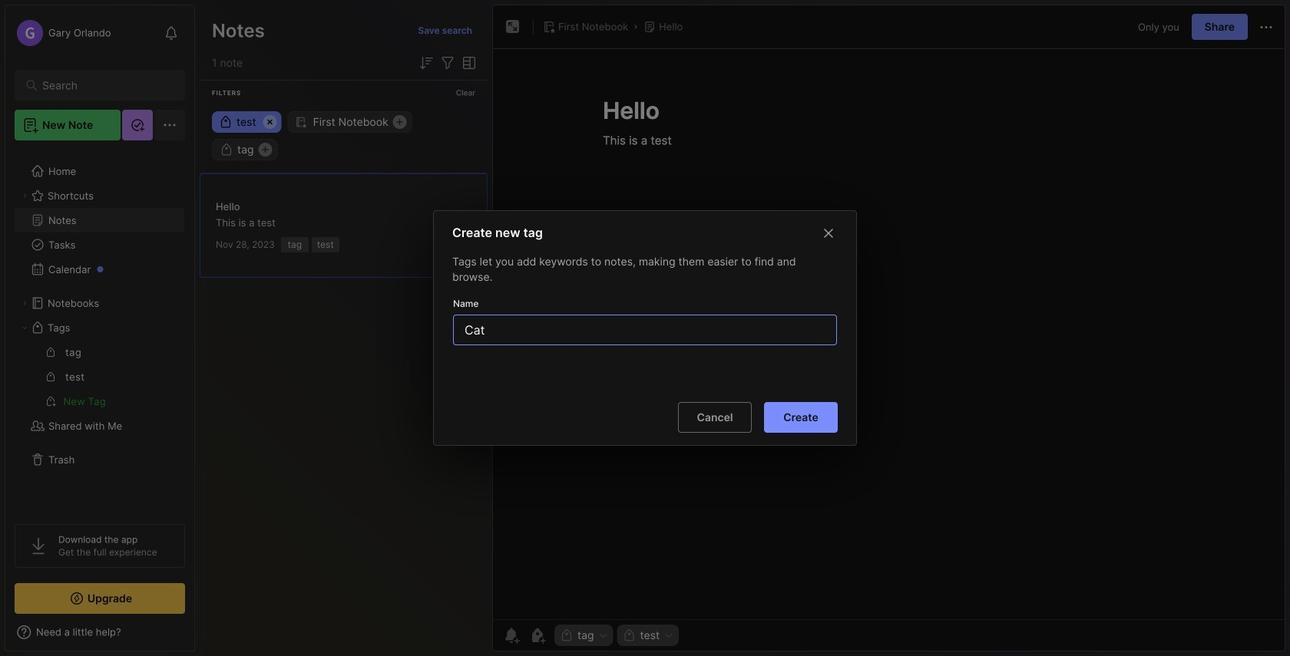 Task type: locate. For each thing, give the bounding box(es) containing it.
Tag name text field
[[463, 316, 830, 345]]

None search field
[[42, 76, 165, 94]]

group
[[15, 340, 184, 414]]

note window element
[[492, 5, 1286, 652]]

group inside tree
[[15, 340, 184, 414]]

none search field inside the main element
[[42, 76, 165, 94]]

expand tags image
[[20, 323, 29, 333]]

add a reminder image
[[502, 627, 521, 645]]

tree inside the main element
[[5, 150, 194, 511]]

expand note image
[[504, 18, 522, 36]]

add tag image
[[528, 627, 547, 645]]

tree
[[5, 150, 194, 511]]



Task type: vqa. For each thing, say whether or not it's contained in the screenshot.
Black Friday offer popup button
no



Task type: describe. For each thing, give the bounding box(es) containing it.
Note Editor text field
[[493, 48, 1285, 620]]

main element
[[0, 0, 200, 657]]

close image
[[820, 224, 838, 243]]

Search text field
[[42, 78, 165, 93]]

expand notebooks image
[[20, 299, 29, 308]]



